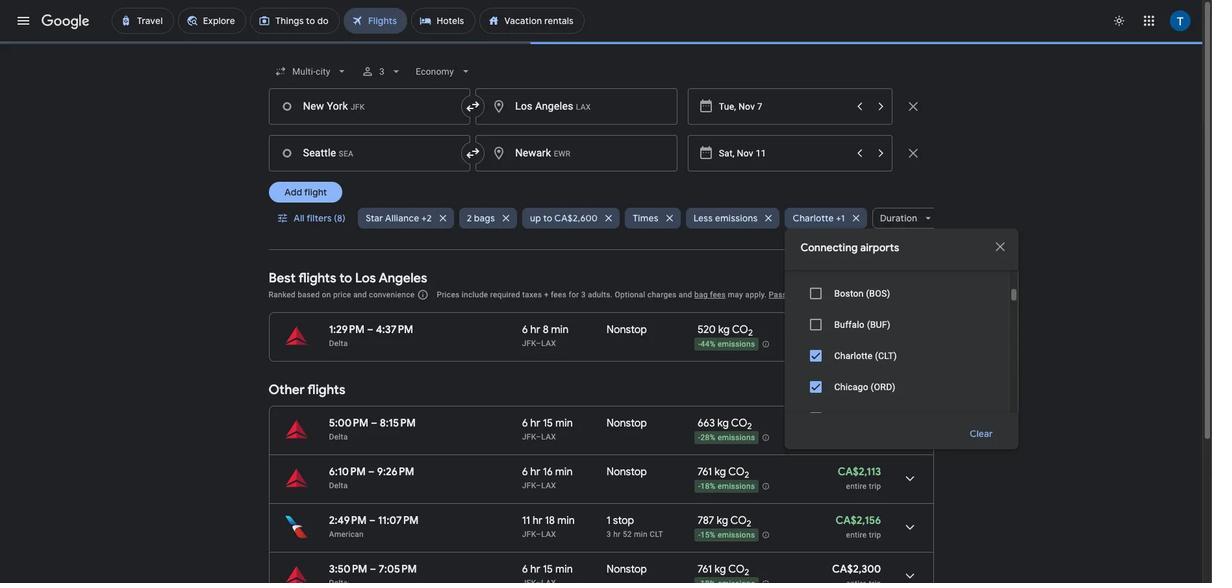 Task type: vqa. For each thing, say whether or not it's contained in the screenshot.
topmost Charlotte
yes



Task type: describe. For each thing, give the bounding box(es) containing it.
– inside 6:10 pm – 9:26 pm delta
[[368, 422, 375, 435]]

3:50 pm – 7:05 pm delta
[[329, 515, 417, 540]]

2 for 15
[[745, 519, 750, 530]]

(ord)
[[871, 382, 896, 393]]

2300 Canadian dollars text field
[[833, 564, 882, 577]]

flight details. leaves john f. kennedy international airport at 3:50 pm on tuesday, november 7 and arrives at los angeles international airport at 7:05 pm on tuesday, november 7. image
[[895, 513, 926, 544]]

jfk for 6 hr 15 min
[[522, 531, 536, 540]]

to inside popup button
[[544, 213, 553, 224]]

bag fees button
[[695, 291, 726, 300]]

buffalo (buf)
[[835, 320, 891, 330]]

flight details. leaves john f. kennedy international airport at 7:10 pm on tuesday, november 7 and arrives at los angeles international airport at 10:30 pm on tuesday, november 7. image
[[895, 561, 926, 584]]

6 for 6 hr 15 min
[[522, 515, 528, 528]]

3 inside popup button
[[380, 66, 385, 77]]

lax for 8
[[542, 339, 556, 348]]

15
[[543, 515, 553, 528]]

include
[[462, 291, 488, 300]]

to inside main content
[[340, 270, 352, 287]]

convenience
[[369, 291, 415, 300]]

(cvg)
[[879, 413, 904, 424]]

delta for 6:10 pm
[[329, 437, 348, 446]]

loading results progress bar
[[0, 42, 1213, 44]]

761 kg co 2 for 15
[[698, 515, 750, 530]]

18% for 6 hr 16 min
[[701, 438, 716, 447]]

boston (bos)
[[835, 289, 891, 299]]

44%
[[701, 340, 716, 349]]

(8)
[[334, 213, 345, 224]]

remove flight from seattle to newark on sat, nov 11 image
[[906, 146, 921, 161]]

2300 Canadian dollars text field
[[833, 515, 882, 528]]

nonstop flight. element for 6 hr 8 min
[[607, 324, 647, 339]]

flight
[[304, 187, 327, 198]]

alliance
[[385, 213, 419, 224]]

+2
[[422, 213, 432, 224]]

6:10 pm – 9:26 pm delta
[[329, 422, 415, 446]]

all
[[293, 213, 304, 224]]

-44% emissions
[[699, 340, 755, 349]]

kg for 16
[[715, 422, 726, 435]]

1:29 pm
[[329, 324, 365, 337]]

charlotte for charlotte (clt)
[[835, 351, 873, 361]]

- for ca$2,300
[[699, 532, 701, 541]]

10:30 pm
[[377, 564, 421, 577]]

kg for 15
[[715, 515, 726, 528]]

chicago (ord)
[[835, 382, 896, 393]]

emissions for 6 hr 16 min
[[718, 438, 755, 447]]

jfk for 6 hr 8 min
[[522, 339, 536, 348]]

min inside "element"
[[558, 564, 575, 577]]

co for 16
[[729, 422, 745, 435]]

none search field containing connecting airports
[[269, 56, 1019, 584]]

austin
[[835, 257, 861, 268]]

delta for 3:50 pm
[[329, 531, 348, 540]]

min for 6 hr 8 min
[[551, 324, 569, 337]]

total duration 6 hr 20 min. element
[[522, 564, 607, 579]]

– inside 1:29 pm – 4:37 pm delta
[[367, 324, 374, 337]]

times
[[633, 213, 659, 224]]

Departure time: 7:10 PM. text field
[[329, 564, 366, 577]]

6 for 6 hr 8 min
[[522, 324, 528, 337]]

ca$2,113 entire trip
[[838, 373, 882, 398]]

kg for 8
[[719, 324, 730, 337]]

Arrival time: 10:30 PM. text field
[[377, 564, 421, 577]]

nonstop for 6 hr 8 min
[[607, 324, 647, 337]]

ranked
[[269, 291, 296, 300]]

2 bags
[[467, 213, 495, 224]]

charlotte for charlotte +1
[[793, 213, 834, 224]]

less emissions button
[[686, 203, 780, 234]]

star
[[366, 213, 383, 224]]

connecting
[[801, 242, 858, 255]]

1 and from the left
[[354, 291, 367, 300]]

swap origin and destination. image
[[465, 146, 481, 161]]

none text field inside search field
[[476, 88, 678, 125]]

buffalo
[[835, 320, 865, 330]]

2 for 8
[[749, 328, 753, 339]]

for
[[569, 291, 579, 300]]

bag
[[695, 291, 708, 300]]

duration
[[880, 213, 918, 224]]

bags
[[474, 213, 495, 224]]

adults.
[[588, 291, 613, 300]]

lax for 16
[[542, 437, 556, 446]]

20
[[543, 564, 555, 577]]

entire for ca$2,113
[[847, 389, 867, 398]]

clear
[[970, 428, 993, 440]]

761 for 16
[[698, 422, 712, 435]]

6:10 pm
[[329, 422, 366, 435]]

Departure time: 1:29 PM. text field
[[329, 324, 365, 337]]

swap origin and destination. image
[[465, 99, 481, 114]]

optional
[[615, 291, 646, 300]]

taxes
[[523, 291, 542, 300]]

los
[[355, 270, 376, 287]]

6 hr 8 min jfk – lax
[[522, 324, 569, 348]]

Departure time: 3:50 PM. text field
[[329, 515, 368, 528]]

add flight button
[[269, 182, 342, 203]]

on
[[322, 291, 331, 300]]

times button
[[625, 203, 681, 234]]

passenger assistance button
[[769, 291, 849, 300]]

hr for 8
[[531, 324, 541, 337]]

6 inside "element"
[[522, 564, 528, 577]]

required
[[490, 291, 520, 300]]

- for ca$2,113
[[699, 340, 701, 349]]

passenger
[[769, 291, 808, 300]]

– inside 6 hr 8 min jfk – lax
[[536, 339, 542, 348]]

assistance
[[810, 291, 849, 300]]

Arrival time: 7:05 PM. text field
[[379, 515, 417, 528]]

only
[[958, 413, 978, 424]]

charges
[[648, 291, 677, 300]]

emissions inside "popup button"
[[715, 213, 758, 224]]

2 and from the left
[[679, 291, 693, 300]]

3 761 from the top
[[698, 564, 712, 577]]

trip for ca$2,113
[[869, 389, 882, 398]]

520
[[698, 324, 716, 337]]

leaves john f. kennedy international airport at 3:50 pm on tuesday, november 7 and arrives at los angeles international airport at 7:05 pm on tuesday, november 7. element
[[329, 515, 417, 528]]

charlotte +1 button
[[785, 203, 867, 234]]

6 hr 20 min
[[522, 564, 575, 577]]

Departure time: 6:10 PM. text field
[[329, 422, 366, 435]]

star alliance +2 button
[[358, 203, 454, 234]]

sort
[[880, 289, 898, 300]]

8
[[543, 324, 549, 337]]

min for 6 hr 15 min
[[556, 515, 573, 528]]

4:37 pm
[[376, 324, 414, 337]]

entire for ca$2,300
[[847, 532, 867, 541]]

best
[[269, 270, 296, 287]]

+
[[544, 291, 549, 300]]

nonstop flight. element for 6 hr 20 min
[[607, 564, 647, 579]]

(aus)
[[864, 257, 888, 268]]

austin (aus)
[[835, 257, 888, 268]]

nonstop for 6 hr 16 min
[[607, 422, 647, 435]]

nonstop for 6 hr 20 min
[[607, 564, 647, 577]]

departure text field for remove flight from new york to los angeles on tue, nov 7 icon
[[719, 89, 849, 124]]

ca$2,300 for ca$2,300
[[833, 564, 882, 577]]

learn more about ranking image
[[418, 289, 429, 301]]

all filters (8) button
[[269, 203, 356, 234]]

16
[[543, 422, 553, 435]]

prices include required taxes + fees for 3 adults. optional charges and bag fees may apply. passenger assistance
[[437, 291, 849, 300]]

add flight
[[284, 187, 327, 198]]

charlotte (clt)
[[835, 351, 897, 361]]

sort by: button
[[875, 283, 934, 306]]

all filters (8)
[[293, 213, 345, 224]]

charlotte +1
[[793, 213, 845, 224]]

duration button
[[873, 203, 940, 234]]

total duration 6 hr 8 min. element
[[522, 324, 607, 339]]



Task type: locate. For each thing, give the bounding box(es) containing it.
6 inside the 6 hr 15 min jfk – lax
[[522, 515, 528, 528]]

lax down the 8
[[542, 339, 556, 348]]

other
[[269, 480, 305, 497]]

lax inside the 6 hr 15 min jfk – lax
[[542, 531, 556, 540]]

2 entire from the top
[[847, 532, 867, 541]]

2 761 kg co 2 from the top
[[698, 515, 750, 530]]

2 delta from the top
[[329, 389, 348, 398]]

– inside 3:50 pm – 7:05 pm delta
[[370, 515, 376, 528]]

2 761 from the top
[[698, 515, 712, 528]]

0 vertical spatial 3
[[380, 66, 385, 77]]

3 hr from the top
[[531, 515, 541, 528]]

0 horizontal spatial 3
[[380, 66, 385, 77]]

1 entire from the top
[[847, 389, 867, 398]]

and
[[354, 291, 367, 300], [679, 291, 693, 300]]

1 horizontal spatial charlotte
[[835, 351, 873, 361]]

to right "up"
[[544, 213, 553, 224]]

entire down 2113 canadian dollars text field
[[847, 389, 867, 398]]

6 left 20
[[522, 564, 528, 577]]

clear button
[[955, 419, 1009, 450]]

delta inside 6:10 pm – 9:26 pm delta
[[329, 437, 348, 446]]

18% for 6 hr 15 min
[[701, 532, 716, 541]]

2 6 from the top
[[522, 422, 528, 435]]

1 nonstop flight. element from the top
[[607, 324, 647, 339]]

change appearance image
[[1104, 5, 1135, 36]]

0 vertical spatial entire
[[847, 389, 867, 398]]

only button
[[943, 403, 994, 434]]

None text field
[[476, 88, 678, 125]]

0 vertical spatial flights
[[299, 270, 337, 287]]

trip down ca$2,300 text box
[[869, 532, 882, 541]]

and left bag
[[679, 291, 693, 300]]

hr left 20
[[531, 564, 541, 577]]

4 6 from the top
[[522, 564, 528, 577]]

3 nonstop from the top
[[607, 515, 647, 528]]

2 ca$2,300 from the top
[[833, 564, 882, 577]]

2113 Canadian dollars text field
[[838, 324, 882, 337]]

charlotte
[[793, 213, 834, 224], [835, 351, 873, 361]]

6 left the 8
[[522, 324, 528, 337]]

trip inside ca$2,300 entire trip
[[869, 532, 882, 541]]

1 vertical spatial charlotte
[[835, 351, 873, 361]]

entire down ca$2,300 text box
[[847, 532, 867, 541]]

fees
[[551, 291, 567, 300], [710, 291, 726, 300]]

1 vertical spatial -18% emissions
[[699, 532, 755, 541]]

less
[[694, 213, 713, 224]]

min inside the 6 hr 15 min jfk – lax
[[556, 515, 573, 528]]

Departure time: 5:00 PM. text field
[[329, 373, 369, 386]]

ranked based on price and convenience
[[269, 291, 415, 300]]

other flights
[[269, 480, 346, 497]]

6
[[522, 324, 528, 337], [522, 422, 528, 435], [522, 515, 528, 528], [522, 564, 528, 577]]

0 vertical spatial ca$2,113
[[838, 324, 882, 337]]

ca$2,113 for ca$2,113 entire trip
[[838, 373, 882, 386]]

up to ca$2,600
[[530, 213, 598, 224]]

2 hr from the top
[[531, 422, 541, 435]]

1 vertical spatial ca$2,300
[[833, 564, 882, 577]]

kg inside 520 kg co 2
[[719, 324, 730, 337]]

2 for 16
[[745, 426, 750, 437]]

delta down the "1:29 pm" text box
[[329, 339, 348, 348]]

ca$2,300
[[833, 515, 882, 528], [833, 564, 882, 577]]

cincinnati
[[835, 413, 876, 424]]

3 button
[[356, 56, 408, 87]]

1 departure text field from the top
[[719, 89, 849, 124]]

Departure text field
[[719, 89, 849, 124], [719, 136, 849, 171]]

1 horizontal spatial 3
[[581, 291, 586, 300]]

flights for other
[[308, 480, 346, 497]]

departure text field for remove flight from seattle to newark on sat, nov 11 icon on the top of page
[[719, 136, 849, 171]]

1 vertical spatial lax
[[542, 437, 556, 446]]

and down los
[[354, 291, 367, 300]]

1 761 kg co 2 from the top
[[698, 422, 750, 437]]

0 vertical spatial to
[[544, 213, 553, 224]]

flights up based on the left of the page
[[299, 270, 337, 287]]

lax inside the "6 hr 16 min jfk – lax"
[[542, 437, 556, 446]]

main menu image
[[16, 13, 31, 29]]

3 lax from the top
[[542, 531, 556, 540]]

1 vertical spatial ca$2,113
[[838, 373, 882, 386]]

0 vertical spatial trip
[[869, 389, 882, 398]]

ca$2,300 down ca$2,300 entire trip
[[833, 564, 882, 577]]

sort by:
[[880, 289, 914, 300]]

remove flight from new york to los angeles on tue, nov 7 image
[[906, 99, 921, 114]]

3 6 from the top
[[522, 515, 528, 528]]

emissions for 6 hr 15 min
[[718, 532, 755, 541]]

1 vertical spatial to
[[340, 270, 352, 287]]

1 hr from the top
[[531, 324, 541, 337]]

main content
[[269, 261, 934, 584]]

leaves john f. kennedy international airport at 6:10 pm on tuesday, november 7 and arrives at los angeles international airport at 9:26 pm on tuesday, november 7. element
[[329, 422, 415, 435]]

2 fees from the left
[[710, 291, 726, 300]]

close dialog image
[[993, 239, 1009, 255]]

2 lax from the top
[[542, 437, 556, 446]]

2 -18% emissions from the top
[[699, 532, 755, 541]]

0 vertical spatial 18%
[[701, 438, 716, 447]]

main content containing best flights to los angeles
[[269, 261, 934, 584]]

1 vertical spatial 3
[[581, 291, 586, 300]]

1 vertical spatial 18%
[[701, 532, 716, 541]]

1 vertical spatial trip
[[869, 532, 882, 541]]

nonstop
[[607, 324, 647, 337], [607, 422, 647, 435], [607, 515, 647, 528], [607, 564, 647, 577]]

charlotte left +1
[[793, 213, 834, 224]]

2 trip from the top
[[869, 532, 882, 541]]

2 vertical spatial jfk
[[522, 531, 536, 540]]

3 761 kg co 2 from the top
[[698, 564, 750, 579]]

– right the "1:29 pm" text box
[[367, 324, 374, 337]]

0 vertical spatial -18% emissions
[[699, 438, 755, 447]]

2 vertical spatial -
[[699, 532, 701, 541]]

1 trip from the top
[[869, 389, 882, 398]]

2113 Canadian dollars text field
[[838, 373, 882, 386]]

leaves john f. kennedy international airport at 7:10 pm on tuesday, november 7 and arrives at los angeles international airport at 10:30 pm on tuesday, november 7. element
[[329, 564, 421, 577]]

entire inside the ca$2,113 entire trip
[[847, 389, 867, 398]]

delta down 5:00 pm text box
[[329, 389, 348, 398]]

nonstop flight. element for 6 hr 15 min
[[607, 515, 647, 530]]

hr left 15
[[531, 515, 541, 528]]

price
[[333, 291, 351, 300]]

–
[[367, 324, 374, 337], [536, 339, 542, 348], [368, 422, 375, 435], [536, 437, 542, 446], [370, 515, 376, 528], [536, 531, 542, 540], [368, 564, 375, 577]]

best flights to los angeles
[[269, 270, 428, 287]]

– inside the 6 hr 15 min jfk – lax
[[536, 531, 542, 540]]

Arrival time: 4:37 PM. text field
[[376, 324, 414, 337]]

may
[[728, 291, 744, 300]]

6 left 15
[[522, 515, 528, 528]]

1 ca$2,300 from the top
[[833, 515, 882, 528]]

min right 15
[[556, 515, 573, 528]]

ca$2,300 for ca$2,300 entire trip
[[833, 515, 882, 528]]

jfk inside the "6 hr 16 min jfk – lax"
[[522, 437, 536, 446]]

1 vertical spatial -
[[699, 438, 701, 447]]

ca$2,600
[[555, 213, 598, 224]]

2 nonstop flight. element from the top
[[607, 422, 647, 437]]

1 delta from the top
[[329, 339, 348, 348]]

less emissions
[[694, 213, 758, 224]]

hr inside 6 hr 8 min jfk – lax
[[531, 324, 541, 337]]

up to ca$2,600 button
[[522, 203, 620, 234]]

ca$2,113 down charlotte (clt)
[[838, 373, 882, 386]]

min inside 6 hr 8 min jfk – lax
[[551, 324, 569, 337]]

1 761 from the top
[[698, 422, 712, 435]]

kg
[[719, 324, 730, 337], [715, 422, 726, 435], [715, 515, 726, 528], [715, 564, 726, 577]]

star alliance +2
[[366, 213, 432, 224]]

6 inside the "6 hr 16 min jfk – lax"
[[522, 422, 528, 435]]

fees right bag
[[710, 291, 726, 300]]

9:26 pm
[[377, 422, 415, 435]]

0 horizontal spatial and
[[354, 291, 367, 300]]

hr inside "element"
[[531, 564, 541, 577]]

3 - from the top
[[699, 532, 701, 541]]

hr left the 8
[[531, 324, 541, 337]]

prices
[[437, 291, 460, 300]]

1 -18% emissions from the top
[[699, 438, 755, 447]]

chicago
[[835, 382, 869, 393]]

based
[[298, 291, 320, 300]]

-18% emissions for 6 hr 16 min
[[699, 438, 755, 447]]

1 jfk from the top
[[522, 339, 536, 348]]

18%
[[701, 438, 716, 447], [701, 532, 716, 541]]

connecting airports
[[801, 242, 900, 255]]

to
[[544, 213, 553, 224], [340, 270, 352, 287]]

airports
[[861, 242, 900, 255]]

delta inside 1:29 pm – 4:37 pm delta
[[329, 339, 348, 348]]

0 vertical spatial jfk
[[522, 339, 536, 348]]

lax for 15
[[542, 531, 556, 540]]

2 departure text field from the top
[[719, 136, 849, 171]]

+1
[[837, 213, 845, 224]]

filters
[[306, 213, 332, 224]]

1 horizontal spatial fees
[[710, 291, 726, 300]]

7:10 pm – 10:30 pm
[[329, 564, 421, 577]]

trip for ca$2,300
[[869, 532, 882, 541]]

hr for 16
[[531, 422, 541, 435]]

nonstop flight. element for 6 hr 16 min
[[607, 422, 647, 437]]

min right the 8
[[551, 324, 569, 337]]

0 horizontal spatial fees
[[551, 291, 567, 300]]

2 - from the top
[[699, 438, 701, 447]]

-18% emissions for 6 hr 15 min
[[699, 532, 755, 541]]

0 vertical spatial charlotte
[[793, 213, 834, 224]]

2 inside popup button
[[467, 213, 472, 224]]

min for 6 hr 16 min
[[556, 422, 573, 435]]

flights
[[299, 270, 337, 287], [308, 480, 346, 497]]

2 vertical spatial 761
[[698, 564, 712, 577]]

jfk inside 6 hr 8 min jfk – lax
[[522, 339, 536, 348]]

– right "departure time: 6:10 pm." text field
[[368, 422, 375, 435]]

total duration 6 hr 16 min. element
[[522, 422, 607, 437]]

delta
[[329, 339, 348, 348], [329, 389, 348, 398], [329, 437, 348, 446], [329, 531, 348, 540]]

apply.
[[746, 291, 767, 300]]

4 nonstop from the top
[[607, 564, 647, 577]]

1 vertical spatial 761 kg co 2
[[698, 515, 750, 530]]

761 kg co 2 for 16
[[698, 422, 750, 437]]

– down total duration 6 hr 16 min. element
[[536, 437, 542, 446]]

6 inside 6 hr 8 min jfk – lax
[[522, 324, 528, 337]]

2 ca$2,113 from the top
[[838, 373, 882, 386]]

3 delta from the top
[[329, 437, 348, 446]]

– left "arrival time: 7:05 pm." text field
[[370, 515, 376, 528]]

0 vertical spatial ca$2,300
[[833, 515, 882, 528]]

1 vertical spatial entire
[[847, 532, 867, 541]]

min right 20
[[558, 564, 575, 577]]

trip inside the ca$2,113 entire trip
[[869, 389, 882, 398]]

ca$2,113 for ca$2,113
[[838, 324, 882, 337]]

leaves john f. kennedy international airport at 1:29 pm on tuesday, november 7 and arrives at los angeles international airport at 4:37 pm on tuesday, november 7. element
[[329, 324, 414, 337]]

lax down 15
[[542, 531, 556, 540]]

7:10 pm
[[329, 564, 366, 577]]

nonstop for 6 hr 15 min
[[607, 515, 647, 528]]

761
[[698, 422, 712, 435], [698, 515, 712, 528], [698, 564, 712, 577]]

0 vertical spatial 761
[[698, 422, 712, 435]]

2 nonstop from the top
[[607, 422, 647, 435]]

1 nonstop from the top
[[607, 324, 647, 337]]

2 vertical spatial 761 kg co 2
[[698, 564, 750, 579]]

6 left 16
[[522, 422, 528, 435]]

delta for 1:29 pm
[[329, 339, 348, 348]]

4 nonstop flight. element from the top
[[607, 564, 647, 579]]

– down total duration 6 hr 8 min. element
[[536, 339, 542, 348]]

jfk down total duration 6 hr 8 min. element
[[522, 339, 536, 348]]

flights for best
[[299, 270, 337, 287]]

lax
[[542, 339, 556, 348], [542, 437, 556, 446], [542, 531, 556, 540]]

3 jfk from the top
[[522, 531, 536, 540]]

761 kg co 2
[[698, 422, 750, 437], [698, 515, 750, 530], [698, 564, 750, 579]]

– right 7:10 pm
[[368, 564, 375, 577]]

– down the total duration 6 hr 15 min. element
[[536, 531, 542, 540]]

0 vertical spatial lax
[[542, 339, 556, 348]]

6 for 6 hr 16 min
[[522, 422, 528, 435]]

0 horizontal spatial to
[[340, 270, 352, 287]]

(bos)
[[867, 289, 891, 299]]

1 lax from the top
[[542, 339, 556, 348]]

jfk for 6 hr 16 min
[[522, 437, 536, 446]]

2
[[467, 213, 472, 224], [749, 328, 753, 339], [745, 426, 750, 437], [745, 519, 750, 530], [745, 568, 750, 579]]

jfk down total duration 6 hr 16 min. element
[[522, 437, 536, 446]]

5:00 pm
[[329, 373, 369, 386]]

ca$2,300 up 2300 canadian dollars text field
[[833, 515, 882, 528]]

– inside the "6 hr 16 min jfk – lax"
[[536, 437, 542, 446]]

lax inside 6 hr 8 min jfk – lax
[[542, 339, 556, 348]]

fees right +
[[551, 291, 567, 300]]

delta inside 5:00 pm delta
[[329, 389, 348, 398]]

0 vertical spatial departure text field
[[719, 89, 849, 124]]

hr left 16
[[531, 422, 541, 435]]

co
[[732, 324, 749, 337], [729, 422, 745, 435], [729, 515, 745, 528], [729, 564, 745, 577]]

hr inside the "6 hr 16 min jfk – lax"
[[531, 422, 541, 435]]

6 hr 16 min jfk – lax
[[522, 422, 573, 446]]

1 fees from the left
[[551, 291, 567, 300]]

7:05 pm
[[379, 515, 417, 528]]

0 vertical spatial 761 kg co 2
[[698, 422, 750, 437]]

1 vertical spatial flights
[[308, 480, 346, 497]]

nonstop flight. element
[[607, 324, 647, 339], [607, 422, 647, 437], [607, 515, 647, 530], [607, 564, 647, 579]]

charlotte inside popup button
[[793, 213, 834, 224]]

ca$2,113
[[838, 324, 882, 337], [838, 373, 882, 386]]

min right 16
[[556, 422, 573, 435]]

up
[[530, 213, 541, 224]]

4 hr from the top
[[531, 564, 541, 577]]

lax down 16
[[542, 437, 556, 446]]

1 18% from the top
[[701, 438, 716, 447]]

co inside 520 kg co 2
[[732, 324, 749, 337]]

2 jfk from the top
[[522, 437, 536, 446]]

3:50 pm
[[329, 515, 368, 528]]

None text field
[[269, 88, 471, 125], [269, 135, 471, 172], [476, 135, 678, 172], [269, 88, 471, 125], [269, 135, 471, 172], [476, 135, 678, 172]]

entire inside ca$2,300 entire trip
[[847, 532, 867, 541]]

(buf)
[[867, 320, 891, 330]]

3 inside main content
[[581, 291, 586, 300]]

None field
[[269, 60, 354, 83], [411, 60, 477, 83], [269, 60, 354, 83], [411, 60, 477, 83]]

None search field
[[269, 56, 1019, 584]]

3 nonstop flight. element from the top
[[607, 515, 647, 530]]

jfk inside the 6 hr 15 min jfk – lax
[[522, 531, 536, 540]]

1 horizontal spatial and
[[679, 291, 693, 300]]

2 bags button
[[459, 203, 517, 234]]

delta down 3:50 pm text box
[[329, 531, 348, 540]]

1 vertical spatial departure text field
[[719, 136, 849, 171]]

2 inside 520 kg co 2
[[749, 328, 753, 339]]

charlotte up 2113 canadian dollars text field
[[835, 351, 873, 361]]

6 hr 15 min jfk – lax
[[522, 515, 573, 540]]

trip
[[869, 389, 882, 398], [869, 532, 882, 541]]

jfk down the total duration 6 hr 15 min. element
[[522, 531, 536, 540]]

delta inside 3:50 pm – 7:05 pm delta
[[329, 531, 348, 540]]

1 horizontal spatial to
[[544, 213, 553, 224]]

to up price
[[340, 270, 352, 287]]

1 vertical spatial 761
[[698, 515, 712, 528]]

2 vertical spatial lax
[[542, 531, 556, 540]]

co for 15
[[729, 515, 745, 528]]

1 ca$2,113 from the top
[[838, 324, 882, 337]]

0 horizontal spatial charlotte
[[793, 213, 834, 224]]

trip down 2113 canadian dollars text field
[[869, 389, 882, 398]]

1 vertical spatial jfk
[[522, 437, 536, 446]]

hr for 15
[[531, 515, 541, 528]]

2 18% from the top
[[701, 532, 716, 541]]

-18% emissions
[[699, 438, 755, 447], [699, 532, 755, 541]]

1 6 from the top
[[522, 324, 528, 337]]

761 for 15
[[698, 515, 712, 528]]

hr inside the 6 hr 15 min jfk – lax
[[531, 515, 541, 528]]

520 kg co 2
[[698, 324, 753, 339]]

1 - from the top
[[699, 340, 701, 349]]

hr for 20
[[531, 564, 541, 577]]

delta down "departure time: 6:10 pm." text field
[[329, 437, 348, 446]]

hr
[[531, 324, 541, 337], [531, 422, 541, 435], [531, 515, 541, 528], [531, 564, 541, 577]]

co for 8
[[732, 324, 749, 337]]

by:
[[900, 289, 914, 300]]

Arrival time: 9:26 PM. text field
[[377, 422, 415, 435]]

total duration 6 hr 15 min. element
[[522, 515, 607, 530]]

ca$2,113 up charlotte (clt)
[[838, 324, 882, 337]]

emissions for 6 hr 8 min
[[718, 340, 755, 349]]

ca$2,300 entire trip
[[833, 515, 882, 541]]

flights right other
[[308, 480, 346, 497]]

0 vertical spatial -
[[699, 340, 701, 349]]

min inside the "6 hr 16 min jfk – lax"
[[556, 422, 573, 435]]

4 delta from the top
[[329, 531, 348, 540]]



